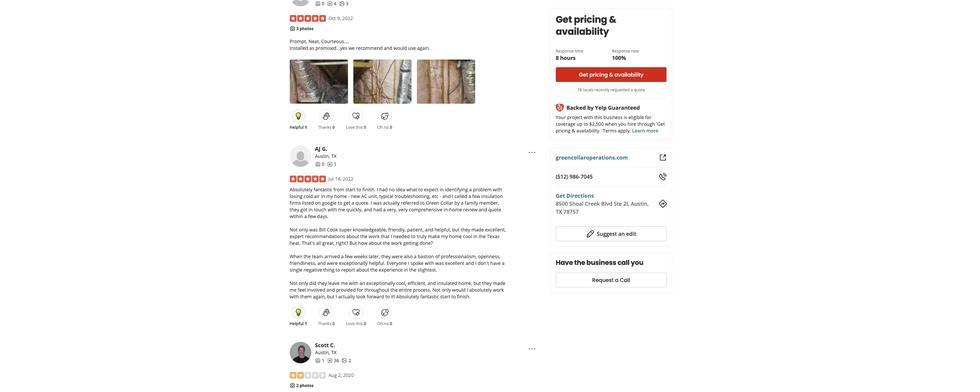 Task type: describe. For each thing, give the bounding box(es) containing it.
2,
[[338, 372, 342, 379]]

excellent,
[[485, 227, 506, 233]]

aj
[[315, 145, 321, 153]]

done?
[[420, 240, 433, 246]]

directions
[[567, 192, 594, 199]]

get pricing & availability inside get pricing & availability button
[[579, 71, 644, 78]]

availability inside button
[[615, 71, 644, 78]]

courteous....
[[321, 38, 349, 45]]

have
[[490, 260, 501, 266]]

is
[[624, 114, 627, 120]]

and down member,
[[479, 207, 487, 213]]

& inside get pricing & availability button
[[609, 71, 613, 78]]

i inside 'not only was bill cook super knowledgeable, friendly, patient, and helpful, but they made excellent, expert recommendations about the work that i needed to truly make my home cool in the texas heat. that's all great, right? but how about the work getting done?'
[[391, 233, 392, 240]]

16 photos v2 image for 2
[[342, 358, 347, 363]]

c.
[[330, 342, 335, 349]]

green
[[426, 200, 439, 206]]

scott
[[315, 342, 329, 349]]

by inside absolutely fantastic from start to finish. i had no idea what to expect in identifying a problem with losing cold air in my home - new ac unit, typical troubleshooting, etc - and i called a few insulation firms listed on google to get a quote. i was actually referred to green collar by a family member, they got in touch with me quickly, and had a very, very comprehensive in-home review and quote within a few days.
[[454, 200, 460, 206]]

the up how
[[360, 233, 368, 240]]

in right got
[[309, 207, 313, 213]]

2022 for jul 14, 2022
[[343, 176, 353, 182]]

in right air
[[321, 193, 325, 200]]

to inside your project with this business is eligible for coverage up to $2,500 when you hire through 'get pricing & availability.' terms apply.
[[584, 121, 588, 127]]

work inside the not only did they leave me with an exceptionally cool, efficient, and insulated home, but they made me feel involved and provided for throughout the entire process. not only would i absolutely work with them again, but i actually look forward to it! absolutely fantastic start to finish.
[[493, 287, 504, 293]]

i down home,
[[467, 287, 468, 293]]

they inside 'not only was bill cook super knowledgeable, friendly, patient, and helpful, but they made excellent, expert recommendations about the work that i needed to truly make my home cool in the texas heat. that's all great, right? but how about the work getting done?'
[[461, 227, 470, 233]]

austin, for g.
[[315, 153, 330, 159]]

to left it!
[[385, 294, 390, 300]]

0 horizontal spatial work
[[369, 233, 380, 240]]

spoke
[[411, 260, 424, 266]]

they inside absolutely fantastic from start to finish. i had no idea what to expect in identifying a problem with losing cold air in my home - new ac unit, typical troubleshooting, etc - and i called a few insulation firms listed on google to get a quote. i was actually referred to green collar by a family member, they got in touch with me quickly, and had a very, very comprehensive in-home review and quote within a few days.
[[290, 207, 299, 213]]

1 friends element from the top
[[315, 0, 324, 7]]

bill
[[319, 227, 326, 233]]

1 vertical spatial me
[[341, 280, 348, 287]]

call
[[620, 276, 630, 284]]

scott c. link
[[315, 342, 335, 349]]

no for 2nd (1 reaction) element from the top of the page
[[384, 321, 389, 327]]

& inside your project with this business is eligible for coverage up to $2,500 when you hire through 'get pricing & availability.' terms apply.
[[572, 128, 575, 134]]

all
[[316, 240, 321, 246]]

to up comprehensive
[[420, 200, 425, 206]]

request
[[592, 276, 614, 284]]

we
[[349, 45, 355, 51]]

this for 2nd (1 reaction) element from the top of the page
[[356, 321, 363, 327]]

creek
[[585, 200, 600, 207]]

made inside 'not only was bill cook super knowledgeable, friendly, patient, and helpful, but they made excellent, expert recommendations about the work that i needed to truly make my home cool in the texas heat. that's all great, right? but how about the work getting done?'
[[472, 227, 484, 233]]

2 (1 reaction) element from the top
[[305, 321, 307, 327]]

0 vertical spatial few
[[472, 193, 480, 200]]

0 vertical spatial get pricing & availability
[[556, 13, 617, 38]]

in right expect
[[440, 186, 444, 193]]

they inside the when the team arrived a few weeks later, they were also a bastion of professionalism, openness, friendliness, and were exceptionally helpful. everyone i spoke with was excellent and i don't have a single negative thing to report about the experience in the slightest.
[[381, 253, 391, 260]]

call
[[618, 258, 630, 267]]

for inside your project with this business is eligible for coverage up to $2,500 when you hire through 'get pricing & availability.' terms apply.
[[645, 114, 652, 120]]

exceptionally inside the when the team arrived a few weeks later, they were also a bastion of professionalism, openness, friendliness, and were exceptionally helpful. everyone i spoke with was excellent and i don't have a single negative thing to report about the experience in the slightest.
[[339, 260, 368, 266]]

to down insulated
[[451, 294, 456, 300]]

neat,
[[308, 38, 320, 45]]

they up the involved
[[317, 280, 327, 287]]

jul
[[328, 176, 334, 182]]

a up family
[[468, 193, 471, 200]]

only for was
[[299, 227, 308, 233]]

get inside get directions 8500 shoal creek blvd ste 2l austin, tx 78757
[[556, 192, 565, 199]]

pricing inside your project with this business is eligible for coverage up to $2,500 when you hire through 'get pricing & availability.' terms apply.
[[556, 128, 571, 134]]

16 friends v2 image for aj
[[315, 162, 320, 167]]

0 vertical spatial had
[[379, 186, 388, 193]]

2 star rating image
[[290, 372, 326, 379]]

thanks 0 for 2nd (1 reaction) element from the top of the page
[[318, 321, 335, 327]]

24 directions v2 image
[[659, 200, 667, 208]]

cool
[[463, 233, 472, 240]]

helpful.
[[369, 260, 385, 266]]

they up absolutely
[[482, 280, 492, 287]]

project
[[567, 114, 583, 120]]

called
[[455, 193, 467, 200]]

1 left 16 review v2 icon
[[322, 357, 324, 364]]

oh no 0 for 2nd (1 reaction) element from the top of the page
[[377, 321, 392, 327]]

locals
[[583, 87, 594, 93]]

would inside the prompt,  neat, courteous.... installed as promised...yes we recommend and would use again.
[[394, 45, 407, 51]]

response time 8 hours
[[556, 48, 584, 62]]

report
[[341, 267, 355, 273]]

no inside absolutely fantastic from start to finish. i had no idea what to expect in identifying a problem with losing cold air in my home - new ac unit, typical troubleshooting, etc - and i called a few insulation firms listed on google to get a quote. i was actually referred to green collar by a family member, they got in touch with me quickly, and had a very, very comprehensive in-home review and quote within a few days.
[[389, 186, 395, 193]]

firms
[[290, 200, 301, 206]]

get inside get pricing & availability button
[[579, 71, 588, 78]]

fantastic inside the not only did they leave me with an exceptionally cool, efficient, and insulated home, but they made me feel involved and provided for throughout the entire process. not only would i absolutely work with them again, but i actually look forward to it! absolutely fantastic start to finish.
[[420, 294, 439, 300]]

helpful,
[[435, 227, 451, 233]]

this for 1st (1 reaction) element from the top
[[356, 125, 363, 130]]

edit
[[626, 230, 636, 238]]

when the team arrived a few weeks later, they were also a bastion of professionalism, openness, friendliness, and were exceptionally helpful. everyone i spoke with was excellent and i don't have a single negative thing to report about the experience in the slightest.
[[290, 253, 505, 273]]

3 photos
[[296, 26, 314, 31]]

36
[[334, 357, 339, 364]]

1 vertical spatial few
[[308, 213, 316, 220]]

the up friendliness,
[[304, 253, 311, 260]]

$2,500
[[590, 121, 604, 127]]

2 - from the left
[[440, 193, 441, 200]]

austin, for c.
[[315, 349, 330, 356]]

oh for 1st (1 reaction) element from the top
[[377, 125, 383, 130]]

9,
[[337, 15, 341, 21]]

recommend
[[356, 45, 383, 51]]

google
[[322, 200, 337, 206]]

aj g. link
[[315, 145, 327, 153]]

0 vertical spatial were
[[392, 253, 403, 260]]

a left very,
[[383, 207, 386, 213]]

fantastic inside absolutely fantastic from start to finish. i had no idea what to expect in identifying a problem with losing cold air in my home - new ac unit, typical troubleshooting, etc - and i called a few insulation firms listed on google to get a quote. i was actually referred to green collar by a family member, they got in touch with me quickly, and had a very, very comprehensive in-home review and quote within a few days.
[[314, 186, 332, 193]]

the down helpful.
[[370, 267, 378, 273]]

and down the team
[[317, 260, 326, 266]]

cool,
[[396, 280, 406, 287]]

2 photos
[[296, 383, 314, 389]]

yelp
[[595, 104, 607, 111]]

not for not only was bill cook super knowledgeable, friendly, patient, and helpful, but they made excellent, expert recommendations about the work that i needed to truly make my home cool in the texas heat. that's all great, right? but how about the work getting done?
[[290, 227, 298, 233]]

0 vertical spatial availability
[[556, 25, 609, 38]]

2 vertical spatial only
[[442, 287, 451, 293]]

super
[[339, 227, 352, 233]]

1 vertical spatial about
[[369, 240, 382, 246]]

2 vertical spatial but
[[327, 294, 335, 300]]

1 vertical spatial had
[[373, 207, 382, 213]]

finish. inside the not only did they leave me with an exceptionally cool, efficient, and insulated home, but they made me feel involved and provided for throughout the entire process. not only would i absolutely work with them again, but i actually look forward to it! absolutely fantastic start to finish.
[[457, 294, 470, 300]]

2 vertical spatial not
[[432, 287, 441, 293]]

4
[[334, 0, 337, 7]]

response for 100%
[[612, 48, 630, 54]]

absolutely fantastic from start to finish. i had no idea what to expect in identifying a problem with losing cold air in my home - new ac unit, typical troubleshooting, etc - and i called a few insulation firms listed on google to get a quote. i was actually referred to green collar by a family member, they got in touch with me quickly, and had a very, very comprehensive in-home review and quote within a few days.
[[290, 186, 503, 220]]

very,
[[387, 207, 397, 213]]

24 external link v2 image
[[659, 154, 667, 162]]

and down the professionalism,
[[466, 260, 474, 266]]

exceptionally inside the not only did they leave me with an exceptionally cool, efficient, and insulated home, but they made me feel involved and provided for throughout the entire process. not only would i absolutely work with them again, but i actually look forward to it! absolutely fantastic start to finish.
[[366, 280, 395, 287]]

and down leave
[[327, 287, 335, 293]]

patient,
[[407, 227, 424, 233]]

but inside 'not only was bill cook super knowledgeable, friendly, patient, and helpful, but they made excellent, expert recommendations about the work that i needed to truly make my home cool in the texas heat. that's all great, right? but how about the work getting done?'
[[452, 227, 460, 233]]

8500
[[556, 200, 568, 207]]

a right requested
[[631, 87, 633, 93]]

new
[[351, 193, 360, 200]]

a right "get"
[[352, 200, 354, 206]]

to right what
[[418, 186, 423, 193]]

love this 0 for 2nd (1 reaction) element from the top of the page
[[346, 321, 366, 327]]

and inside 'not only was bill cook super knowledgeable, friendly, patient, and helpful, but they made excellent, expert recommendations about the work that i needed to truly make my home cool in the texas heat. that's all great, right? but how about the work getting done?'
[[425, 227, 433, 233]]

1 horizontal spatial quote
[[634, 87, 645, 93]]

2 love from the top
[[346, 321, 355, 327]]

recently
[[595, 87, 610, 93]]

air
[[314, 193, 320, 200]]

hire
[[628, 121, 636, 127]]

learn more
[[632, 128, 659, 134]]

again,
[[313, 294, 326, 300]]

reviews element for g.
[[327, 161, 337, 168]]

time
[[575, 48, 584, 54]]

the right have
[[574, 258, 585, 267]]

i up unit,
[[377, 186, 378, 193]]

was inside the when the team arrived a few weeks later, they were also a bastion of professionalism, openness, friendliness, and were exceptionally helpful. everyone i spoke with was excellent and i don't have a single negative thing to report about the experience in the slightest.
[[435, 260, 444, 266]]

that's
[[302, 240, 315, 246]]

your project with this business is eligible for coverage up to $2,500 when you hire through 'get pricing & availability.' terms apply.
[[556, 114, 665, 134]]

2l
[[624, 200, 630, 207]]

texas
[[487, 233, 500, 240]]

photo of scott c. image
[[290, 342, 311, 363]]

my inside absolutely fantastic from start to finish. i had no idea what to expect in identifying a problem with losing cold air in my home - new ac unit, typical troubleshooting, etc - and i called a few insulation firms listed on google to get a quote. i was actually referred to green collar by a family member, they got in touch with me quickly, and had a very, very comprehensive in-home review and quote within a few days.
[[326, 193, 333, 200]]

oh no 0 for 1st (1 reaction) element from the top
[[377, 125, 392, 130]]

a down called
[[461, 200, 464, 206]]

how
[[358, 240, 368, 246]]

a up spoke
[[414, 253, 417, 260]]

a down got
[[304, 213, 307, 220]]

eligible
[[629, 114, 644, 120]]

oh for 2nd (1 reaction) element from the top of the page
[[377, 321, 383, 327]]

thanks for 1st (1 reaction) element from the top
[[318, 125, 331, 130]]

2020
[[343, 372, 354, 379]]

requested
[[611, 87, 630, 93]]

get inside 'get pricing & availability'
[[556, 13, 572, 26]]

suggest an edit button
[[556, 227, 667, 241]]

rate
[[631, 48, 639, 54]]

insulation
[[481, 193, 503, 200]]

and down quote.
[[364, 207, 372, 213]]

'get
[[656, 121, 665, 127]]

insulated
[[437, 280, 457, 287]]

but
[[349, 240, 357, 246]]

2 photos link
[[296, 383, 314, 389]]

on
[[315, 200, 321, 206]]

a right have
[[502, 260, 505, 266]]

to up new
[[357, 186, 361, 193]]

a left problem
[[469, 186, 472, 193]]

through
[[638, 121, 655, 127]]

with inside your project with this business is eligible for coverage up to $2,500 when you hire through 'get pricing & availability.' terms apply.
[[584, 114, 593, 120]]

did
[[309, 280, 316, 287]]

experience
[[379, 267, 403, 273]]

actually inside absolutely fantastic from start to finish. i had no idea what to expect in identifying a problem with losing cold air in my home - new ac unit, typical troubleshooting, etc - and i called a few insulation firms listed on google to get a quote. i was actually referred to green collar by a family member, they got in touch with me quickly, and had a very, very comprehensive in-home review and quote within a few days.
[[383, 200, 400, 206]]

process.
[[413, 287, 431, 293]]

menu image
[[528, 345, 536, 353]]

start inside the not only did they leave me with an exceptionally cool, efficient, and insulated home, but they made me feel involved and provided for throughout the entire process. not only would i absolutely work with them again, but i actually look forward to it! absolutely fantastic start to finish.
[[440, 294, 450, 300]]

1 vertical spatial home
[[449, 207, 462, 213]]

response rate 100%
[[612, 48, 639, 62]]

leave
[[328, 280, 340, 287]]

to left "get"
[[338, 200, 342, 206]]

me inside absolutely fantastic from start to finish. i had no idea what to expect in identifying a problem with losing cold air in my home - new ac unit, typical troubleshooting, etc - and i called a few insulation firms listed on google to get a quote. i was actually referred to green collar by a family member, they got in touch with me quickly, and had a very, very comprehensive in-home review and quote within a few days.
[[338, 207, 345, 213]]

16 photos v2 image for 3
[[339, 1, 345, 6]]

right?
[[336, 240, 348, 246]]

it!
[[391, 294, 395, 300]]

aug
[[328, 372, 337, 379]]

troubleshooting,
[[395, 193, 431, 200]]

3 for 3 photos
[[296, 26, 299, 31]]

g.
[[322, 145, 327, 153]]

a right arrived
[[341, 253, 344, 260]]

0 vertical spatial home
[[334, 193, 347, 200]]

and up collar
[[442, 193, 451, 200]]

7045
[[581, 173, 593, 180]]

actually inside the not only did they leave me with an exceptionally cool, efficient, and insulated home, but they made me feel involved and provided for throughout the entire process. not only would i absolutely work with them again, but i actually look forward to it! absolutely fantastic start to finish.
[[338, 294, 355, 300]]

1 vertical spatial work
[[391, 240, 402, 246]]

blvd
[[601, 200, 613, 207]]

1 up photo of aj g.
[[305, 125, 307, 130]]

with inside the when the team arrived a few weeks later, they were also a bastion of professionalism, openness, friendliness, and were exceptionally helpful. everyone i spoke with was excellent and i don't have a single negative thing to report about the experience in the slightest.
[[425, 260, 434, 266]]

terms
[[603, 128, 617, 134]]

3 for 3
[[346, 0, 349, 7]]

guaranteed
[[608, 104, 640, 111]]

with down google
[[328, 207, 337, 213]]

idea
[[396, 186, 405, 193]]

the down that
[[383, 240, 390, 246]]



Task type: vqa. For each thing, say whether or not it's contained in the screenshot.
the top 'Takes'
no



Task type: locate. For each thing, give the bounding box(es) containing it.
helpful 1 for 2nd (1 reaction) element from the top of the page
[[290, 321, 307, 327]]

few left the weeks
[[345, 253, 353, 260]]

2022 for oct 9, 2022
[[342, 15, 353, 21]]

start down insulated
[[440, 294, 450, 300]]

0 vertical spatial an
[[619, 230, 625, 238]]

they up helpful.
[[381, 253, 391, 260]]

1 vertical spatial 16 friends v2 image
[[315, 162, 320, 167]]

5 star rating image for oct 9, 2022
[[290, 15, 326, 22]]

got
[[300, 207, 307, 213]]

i left don't
[[475, 260, 477, 266]]

0 horizontal spatial you
[[619, 121, 627, 127]]

1 - from the left
[[348, 193, 350, 200]]

16 friends v2 image left 4
[[315, 1, 320, 6]]

suggest an edit
[[597, 230, 636, 238]]

2 vertical spatial this
[[356, 321, 363, 327]]

would
[[394, 45, 407, 51], [452, 287, 466, 293]]

get pricing & availability up 78 locals recently requested a quote
[[579, 71, 644, 78]]

and up make
[[425, 227, 433, 233]]

reviews element for c.
[[327, 357, 339, 364]]

helpful up photo of aj g.
[[290, 125, 304, 130]]

quote inside absolutely fantastic from start to finish. i had no idea what to expect in identifying a problem with losing cold air in my home - new ac unit, typical troubleshooting, etc - and i called a few insulation firms listed on google to get a quote. i was actually referred to green collar by a family member, they got in touch with me quickly, and had a very, very comprehensive in-home review and quote within a few days.
[[488, 207, 501, 213]]

exceptionally up throughout
[[366, 280, 395, 287]]

friends element
[[315, 0, 324, 7], [315, 161, 324, 168], [315, 357, 324, 364]]

home down from
[[334, 193, 347, 200]]

great,
[[322, 240, 335, 246]]

0 horizontal spatial quote
[[488, 207, 501, 213]]

0 vertical spatial austin,
[[315, 153, 330, 159]]

tx inside scott c. austin, tx
[[331, 349, 337, 356]]

later,
[[369, 253, 380, 260]]

home,
[[459, 280, 472, 287]]

austin, inside aj g. austin, tx
[[315, 153, 330, 159]]

made down have
[[493, 280, 505, 287]]

0 vertical spatial quote
[[634, 87, 645, 93]]

tx inside get directions 8500 shoal creek blvd ste 2l austin, tx 78757
[[556, 208, 562, 216]]

quote.
[[355, 200, 370, 206]]

only up expert on the left bottom
[[299, 227, 308, 233]]

reviews element
[[327, 0, 337, 7], [327, 161, 337, 168], [327, 357, 339, 364]]

0 vertical spatial about
[[346, 233, 359, 240]]

photos right 16 camera v2 icon
[[300, 26, 314, 31]]

no
[[384, 125, 389, 130], [389, 186, 395, 193], [384, 321, 389, 327]]

(0 reactions) element
[[333, 125, 335, 130], [364, 125, 366, 130], [390, 125, 392, 130], [333, 321, 335, 327], [364, 321, 366, 327], [390, 321, 392, 327]]

2 for 2
[[349, 357, 351, 364]]

i down identifying
[[452, 193, 453, 200]]

reviews element down aj g. austin, tx in the top left of the page
[[327, 161, 337, 168]]

1 vertical spatial quote
[[488, 207, 501, 213]]

i down also at the left bottom of the page
[[408, 260, 409, 266]]

finish. inside absolutely fantastic from start to finish. i had no idea what to expect in identifying a problem with losing cold air in my home - new ac unit, typical troubleshooting, etc - and i called a few insulation firms listed on google to get a quote. i was actually referred to green collar by a family member, they got in touch with me quickly, and had a very, very comprehensive in-home review and quote within a few days.
[[362, 186, 376, 193]]

business up the when in the top of the page
[[604, 114, 623, 120]]

2 oh from the top
[[377, 321, 383, 327]]

work right absolutely
[[493, 287, 504, 293]]

start inside absolutely fantastic from start to finish. i had no idea what to expect in identifying a problem with losing cold air in my home - new ac unit, typical troubleshooting, etc - and i called a few insulation firms listed on google to get a quote. i was actually referred to green collar by a family member, they got in touch with me quickly, and had a very, very comprehensive in-home review and quote within a few days.
[[345, 186, 355, 193]]

2 vertical spatial 16 friends v2 image
[[315, 358, 320, 363]]

2 response from the left
[[612, 48, 630, 54]]

1 vertical spatial 16 review v2 image
[[327, 162, 332, 167]]

2 reviews element from the top
[[327, 161, 337, 168]]

with up "insulation"
[[493, 186, 502, 193]]

1 vertical spatial helpful 1
[[290, 321, 307, 327]]

0 vertical spatial helpful
[[290, 125, 304, 130]]

helpful down 'them'
[[290, 321, 304, 327]]

1 vertical spatial 2
[[296, 383, 299, 389]]

16 camera v2 image
[[290, 26, 295, 31]]

2 5 star rating image from the top
[[290, 176, 326, 182]]

with down feel
[[290, 294, 299, 300]]

home inside 'not only was bill cook super knowledgeable, friendly, patient, and helpful, but they made excellent, expert recommendations about the work that i needed to truly make my home cool in the texas heat. that's all great, right? but how about the work getting done?'
[[449, 233, 462, 240]]

1 horizontal spatial few
[[345, 253, 353, 260]]

actually up very,
[[383, 200, 400, 206]]

0 vertical spatial love this 0
[[346, 125, 366, 130]]

1 horizontal spatial actually
[[383, 200, 400, 206]]

1 vertical spatial by
[[454, 200, 460, 206]]

my up google
[[326, 193, 333, 200]]

with up $2,500
[[584, 114, 593, 120]]

friends element for scott
[[315, 357, 324, 364]]

- right etc
[[440, 193, 441, 200]]

1 photos from the top
[[300, 26, 314, 31]]

would inside the not only did they leave me with an exceptionally cool, efficient, and insulated home, but they made me feel involved and provided for throughout the entire process. not only would i absolutely work with them again, but i actually look forward to it! absolutely fantastic start to finish.
[[452, 287, 466, 293]]

2 for 2 photos
[[296, 383, 299, 389]]

photos element containing 3
[[339, 0, 349, 7]]

2 16 review v2 image from the top
[[327, 162, 332, 167]]

0 horizontal spatial my
[[326, 193, 333, 200]]

16 review v2 image down aj g. austin, tx in the top left of the page
[[327, 162, 332, 167]]

oh
[[377, 125, 383, 130], [377, 321, 383, 327]]

learn more link
[[632, 128, 659, 134]]

bastion
[[418, 253, 434, 260]]

16 review v2 image for 1
[[327, 162, 332, 167]]

was down of
[[435, 260, 444, 266]]

2 vertical spatial pricing
[[556, 128, 571, 134]]

helpful 1 up photo of aj g.
[[290, 125, 307, 130]]

photo of aj g. image
[[290, 146, 311, 167]]

my inside 'not only was bill cook super knowledgeable, friendly, patient, and helpful, but they made excellent, expert recommendations about the work that i needed to truly make my home cool in the texas heat. that's all great, right? but how about the work getting done?'
[[441, 233, 448, 240]]

backed
[[567, 104, 586, 111]]

1 horizontal spatial you
[[631, 258, 644, 267]]

1 thanks 0 from the top
[[318, 125, 335, 130]]

recommendations
[[305, 233, 345, 240]]

exceptionally
[[339, 260, 368, 266], [366, 280, 395, 287]]

to
[[584, 121, 588, 127], [357, 186, 361, 193], [418, 186, 423, 193], [338, 200, 342, 206], [420, 200, 425, 206], [411, 233, 416, 240], [336, 267, 340, 273], [385, 294, 390, 300], [451, 294, 456, 300]]

unit,
[[368, 193, 378, 200]]

1 horizontal spatial made
[[493, 280, 505, 287]]

2 vertical spatial tx
[[331, 349, 337, 356]]

this
[[594, 114, 602, 120], [356, 125, 363, 130], [356, 321, 363, 327]]

2 16 friends v2 image from the top
[[315, 162, 320, 167]]

finish. down home,
[[457, 294, 470, 300]]

0 vertical spatial me
[[338, 207, 345, 213]]

16 photos v2 image
[[339, 1, 345, 6], [342, 358, 347, 363]]

1 vertical spatial start
[[440, 294, 450, 300]]

16 review v2 image
[[327, 358, 332, 363]]

friends element containing 1
[[315, 357, 324, 364]]

1 response from the left
[[556, 48, 574, 54]]

0 vertical spatial friends element
[[315, 0, 324, 7]]

had
[[379, 186, 388, 193], [373, 207, 382, 213]]

1 vertical spatial pricing
[[590, 71, 608, 78]]

1 love this 0 from the top
[[346, 125, 366, 130]]

2 photos from the top
[[300, 383, 314, 389]]

you
[[619, 121, 627, 127], [631, 258, 644, 267]]

(1 reaction) element up photo of aj g.
[[305, 125, 307, 130]]

0 vertical spatial made
[[472, 227, 484, 233]]

only for did
[[299, 280, 308, 287]]

3 inside photos element
[[346, 0, 349, 7]]

5 star rating image
[[290, 15, 326, 22], [290, 176, 326, 182]]

absolutely inside absolutely fantastic from start to finish. i had no idea what to expect in identifying a problem with losing cold air in my home - new ac unit, typical troubleshooting, etc - and i called a few insulation firms listed on google to get a quote. i was actually referred to green collar by a family member, they got in touch with me quickly, and had a very, very comprehensive in-home review and quote within a few days.
[[290, 186, 312, 193]]

thanks for 2nd (1 reaction) element from the top of the page
[[318, 321, 331, 327]]

a left call at the right
[[615, 276, 619, 284]]

tx for c.
[[331, 349, 337, 356]]

0 vertical spatial pricing
[[574, 13, 607, 26]]

0 vertical spatial get
[[556, 13, 572, 26]]

tx up jul
[[331, 153, 337, 159]]

truly
[[417, 233, 427, 240]]

friends element for aj
[[315, 161, 324, 168]]

1 16 review v2 image from the top
[[327, 1, 332, 6]]

0 vertical spatial helpful 1
[[290, 125, 307, 130]]

hours
[[560, 54, 576, 62]]

0 vertical spatial start
[[345, 186, 355, 193]]

but
[[452, 227, 460, 233], [474, 280, 481, 287], [327, 294, 335, 300]]

0 horizontal spatial made
[[472, 227, 484, 233]]

100%
[[612, 54, 626, 62]]

pricing inside button
[[590, 71, 608, 78]]

reviews element containing 4
[[327, 0, 337, 7]]

were up everyone
[[392, 253, 403, 260]]

1 horizontal spatial -
[[440, 193, 441, 200]]

2 horizontal spatial few
[[472, 193, 480, 200]]

absolutely
[[469, 287, 492, 293]]

and inside the prompt,  neat, courteous.... installed as promised...yes we recommend and would use again.
[[384, 45, 392, 51]]

reviews element down scott c. austin, tx
[[327, 357, 339, 364]]

2 vertical spatial was
[[435, 260, 444, 266]]

for up look
[[357, 287, 363, 293]]

availability up requested
[[615, 71, 644, 78]]

was inside absolutely fantastic from start to finish. i had no idea what to expect in identifying a problem with losing cold air in my home - new ac unit, typical troubleshooting, etc - and i called a few insulation firms listed on google to get a quote. i was actually referred to green collar by a family member, they got in touch with me quickly, and had a very, very comprehensive in-home review and quote within a few days.
[[373, 200, 382, 206]]

menu image
[[528, 149, 536, 157]]

ac
[[361, 193, 367, 200]]

business inside your project with this business is eligible for coverage up to $2,500 when you hire through 'get pricing & availability.' terms apply.
[[604, 114, 623, 120]]

this inside your project with this business is eligible for coverage up to $2,500 when you hire through 'get pricing & availability.' terms apply.
[[594, 114, 602, 120]]

1 vertical spatial friends element
[[315, 161, 324, 168]]

would down home,
[[452, 287, 466, 293]]

that
[[381, 233, 390, 240]]

0 vertical spatial finish.
[[362, 186, 376, 193]]

absolutely inside the not only did they leave me with an exceptionally cool, efficient, and insulated home, but they made me feel involved and provided for throughout the entire process. not only would i absolutely work with them again, but i actually look forward to it! absolutely fantastic start to finish.
[[396, 294, 419, 300]]

2022
[[342, 15, 353, 21], [343, 176, 353, 182]]

the up it!
[[391, 287, 398, 293]]

0 vertical spatial 16 review v2 image
[[327, 1, 332, 6]]

1 helpful from the top
[[290, 125, 304, 130]]

friends element left 16 review v2 icon
[[315, 357, 324, 364]]

0 horizontal spatial fantastic
[[314, 186, 332, 193]]

get directions link
[[556, 192, 594, 199]]

2 vertical spatial home
[[449, 233, 462, 240]]

1 (1 reaction) element from the top
[[305, 125, 307, 130]]

2 love this 0 from the top
[[346, 321, 366, 327]]

about up but
[[346, 233, 359, 240]]

with up provided
[[349, 280, 358, 287]]

0 vertical spatial only
[[299, 227, 308, 233]]

for up through on the top
[[645, 114, 652, 120]]

1 vertical spatial 5 star rating image
[[290, 176, 326, 182]]

with
[[584, 114, 593, 120], [493, 186, 502, 193], [328, 207, 337, 213], [425, 260, 434, 266], [349, 280, 358, 287], [290, 294, 299, 300]]

losing
[[290, 193, 303, 200]]

reviews element containing 36
[[327, 357, 339, 364]]

1 vertical spatial 3
[[296, 26, 299, 31]]

thanks up the g.
[[318, 125, 331, 130]]

was down unit,
[[373, 200, 382, 206]]

only inside 'not only was bill cook super knowledgeable, friendly, patient, and helpful, but they made excellent, expert recommendations about the work that i needed to truly make my home cool in the texas heat. that's all great, right? but how about the work getting done?'
[[299, 227, 308, 233]]

to inside 'not only was bill cook super knowledgeable, friendly, patient, and helpful, but they made excellent, expert recommendations about the work that i needed to truly make my home cool in the texas heat. that's all great, right? but how about the work getting done?'
[[411, 233, 416, 240]]

the left the texas
[[479, 233, 486, 240]]

2 vertical spatial austin,
[[315, 349, 330, 356]]

16 friends v2 image left 16 review v2 icon
[[315, 358, 320, 363]]

was
[[373, 200, 382, 206], [309, 227, 318, 233], [435, 260, 444, 266]]

response inside response time 8 hours
[[556, 48, 574, 54]]

get
[[556, 13, 572, 26], [579, 71, 588, 78], [556, 192, 565, 199]]

was inside 'not only was bill cook super knowledgeable, friendly, patient, and helpful, but they made excellent, expert recommendations about the work that i needed to truly make my home cool in the texas heat. that's all great, right? but how about the work getting done?'
[[309, 227, 318, 233]]

cold
[[304, 193, 313, 200]]

have
[[556, 258, 573, 267]]

2 horizontal spatial but
[[474, 280, 481, 287]]

2 horizontal spatial work
[[493, 287, 504, 293]]

helpful 1 for 1st (1 reaction) element from the top
[[290, 125, 307, 130]]

for inside the not only did they leave me with an exceptionally cool, efficient, and insulated home, but they made me feel involved and provided for throughout the entire process. not only would i absolutely work with them again, but i actually look forward to it! absolutely fantastic start to finish.
[[357, 287, 363, 293]]

listed
[[302, 200, 314, 206]]

0 horizontal spatial response
[[556, 48, 574, 54]]

get
[[344, 200, 350, 206]]

1 vertical spatial tx
[[556, 208, 562, 216]]

thanks 0 up scott c. link
[[318, 321, 335, 327]]

they up 'cool'
[[461, 227, 470, 233]]

0 horizontal spatial availability
[[556, 25, 609, 38]]

an
[[619, 230, 625, 238], [360, 280, 365, 287]]

1 horizontal spatial work
[[391, 240, 402, 246]]

1 16 friends v2 image from the top
[[315, 1, 320, 6]]

1 vertical spatial actually
[[338, 294, 355, 300]]

& inside 'get pricing & availability'
[[609, 13, 617, 26]]

0 vertical spatial 2
[[349, 357, 351, 364]]

about
[[346, 233, 359, 240], [369, 240, 382, 246], [356, 267, 369, 273]]

an up look
[[360, 280, 365, 287]]

me left feel
[[290, 287, 297, 293]]

2 vertical spatial me
[[290, 287, 297, 293]]

1 love from the top
[[346, 125, 355, 130]]

0 vertical spatial photos element
[[339, 0, 349, 7]]

1
[[305, 125, 307, 130], [334, 161, 337, 167], [305, 321, 307, 327], [322, 357, 324, 364]]

16 friends v2 image for scott
[[315, 358, 320, 363]]

1 horizontal spatial finish.
[[457, 294, 470, 300]]

in right 'cool'
[[473, 233, 477, 240]]

photos element for 36
[[342, 357, 351, 364]]

0 vertical spatial you
[[619, 121, 627, 127]]

1 vertical spatial finish.
[[457, 294, 470, 300]]

0 vertical spatial actually
[[383, 200, 400, 206]]

tx inside aj g. austin, tx
[[331, 153, 337, 159]]

1 vertical spatial oh no 0
[[377, 321, 392, 327]]

photos down 2 star rating image
[[300, 383, 314, 389]]

0 horizontal spatial were
[[327, 260, 338, 266]]

quote right requested
[[634, 87, 645, 93]]

friends element left 4
[[315, 0, 324, 7]]

16 camera v2 image
[[290, 383, 295, 388]]

collar
[[441, 200, 453, 206]]

work down knowledgeable,
[[369, 233, 380, 240]]

of
[[435, 253, 440, 260]]

1 helpful 1 from the top
[[290, 125, 307, 130]]

thanks 0 for 1st (1 reaction) element from the top
[[318, 125, 335, 130]]

1 reviews element from the top
[[327, 0, 337, 7]]

was left bill
[[309, 227, 318, 233]]

0 vertical spatial tx
[[331, 153, 337, 159]]

response inside response rate 100%
[[612, 48, 630, 54]]

review
[[463, 207, 478, 213]]

24 phone v2 image
[[659, 173, 667, 181]]

1 vertical spatial but
[[474, 280, 481, 287]]

5 star rating image for jul 14, 2022
[[290, 176, 326, 182]]

friendly,
[[388, 227, 406, 233]]

2 thanks from the top
[[318, 321, 331, 327]]

had down unit,
[[373, 207, 382, 213]]

family
[[465, 200, 478, 206]]

0 vertical spatial business
[[604, 114, 623, 120]]

and
[[384, 45, 392, 51], [442, 193, 451, 200], [364, 207, 372, 213], [479, 207, 487, 213], [425, 227, 433, 233], [317, 260, 326, 266], [466, 260, 474, 266], [428, 280, 436, 287], [327, 287, 335, 293]]

0 vertical spatial oh no 0
[[377, 125, 392, 130]]

quote
[[634, 87, 645, 93], [488, 207, 501, 213]]

about inside the when the team arrived a few weeks later, they were also a bastion of professionalism, openness, friendliness, and were exceptionally helpful. everyone i spoke with was excellent and i don't have a single negative thing to report about the experience in the slightest.
[[356, 267, 369, 273]]

few inside the when the team arrived a few weeks later, they were also a bastion of professionalism, openness, friendliness, and were exceptionally helpful. everyone i spoke with was excellent and i don't have a single negative thing to report about the experience in the slightest.
[[345, 253, 353, 260]]

3 reviews element from the top
[[327, 357, 339, 364]]

fantastic up air
[[314, 186, 332, 193]]

made
[[472, 227, 484, 233], [493, 280, 505, 287]]

but right again, at the left bottom of the page
[[327, 294, 335, 300]]

reviews element containing 1
[[327, 161, 337, 168]]

24 pencil v2 image
[[586, 230, 594, 238]]

3 photos link
[[296, 26, 314, 31]]

3 16 friends v2 image from the top
[[315, 358, 320, 363]]

0
[[322, 0, 324, 7], [333, 125, 335, 130], [364, 125, 366, 130], [390, 125, 392, 130], [322, 161, 324, 167], [333, 321, 335, 327], [364, 321, 366, 327], [390, 321, 392, 327]]

1 vertical spatial get pricing & availability
[[579, 71, 644, 78]]

0 vertical spatial 16 photos v2 image
[[339, 1, 345, 6]]

had up typical
[[379, 186, 388, 193]]

photos element right 36 at the left bottom of the page
[[342, 357, 351, 364]]

3 friends element from the top
[[315, 357, 324, 364]]

within
[[290, 213, 303, 220]]

an inside the not only did they leave me with an exceptionally cool, efficient, and insulated home, but they made me feel involved and provided for throughout the entire process. not only would i absolutely work with them again, but i actually look forward to it! absolutely fantastic start to finish.
[[360, 280, 365, 287]]

only
[[299, 227, 308, 233], [299, 280, 308, 287], [442, 287, 451, 293]]

team
[[312, 253, 323, 260]]

me up provided
[[341, 280, 348, 287]]

get pricing & availability button
[[556, 67, 667, 82]]

work
[[369, 233, 380, 240], [391, 240, 402, 246], [493, 287, 504, 293]]

an inside button
[[619, 230, 625, 238]]

1 oh no 0 from the top
[[377, 125, 392, 130]]

in inside 'not only was bill cook super knowledgeable, friendly, patient, and helpful, but they made excellent, expert recommendations about the work that i needed to truly make my home cool in the texas heat. that's all great, right? but how about the work getting done?'
[[473, 233, 477, 240]]

start
[[345, 186, 355, 193], [440, 294, 450, 300]]

16 review v2 image for 4
[[327, 1, 332, 6]]

1 vertical spatial made
[[493, 280, 505, 287]]

in inside the when the team arrived a few weeks later, they were also a bastion of professionalism, openness, friendliness, and were exceptionally helpful. everyone i spoke with was excellent and i don't have a single negative thing to report about the experience in the slightest.
[[404, 267, 408, 273]]

typical
[[379, 193, 393, 200]]

about down that
[[369, 240, 382, 246]]

made up 'cool'
[[472, 227, 484, 233]]

not only did they leave me with an exceptionally cool, efficient, and insulated home, but they made me feel involved and provided for throughout the entire process. not only would i absolutely work with them again, but i actually look forward to it! absolutely fantastic start to finish.
[[290, 280, 505, 300]]

to inside the when the team arrived a few weeks later, they were also a bastion of professionalism, openness, friendliness, and were exceptionally helpful. everyone i spoke with was excellent and i don't have a single negative thing to report about the experience in the slightest.
[[336, 267, 340, 273]]

to right thing
[[336, 267, 340, 273]]

2 friends element from the top
[[315, 161, 324, 168]]

excellent
[[445, 260, 465, 266]]

not for not only did they leave me with an exceptionally cool, efficient, and insulated home, but they made me feel involved and provided for throughout the entire process. not only would i absolutely work with them again, but i actually look forward to it! absolutely fantastic start to finish.
[[290, 280, 298, 287]]

1 down 'them'
[[305, 321, 307, 327]]

photos for aug
[[300, 383, 314, 389]]

have the business call you
[[556, 258, 644, 267]]

1 horizontal spatial for
[[645, 114, 652, 120]]

0 vertical spatial 5 star rating image
[[290, 15, 326, 22]]

i down provided
[[336, 294, 337, 300]]

2 helpful from the top
[[290, 321, 304, 327]]

professionalism,
[[441, 253, 477, 260]]

1 5 star rating image from the top
[[290, 15, 326, 22]]

a inside request a call 'button'
[[615, 276, 619, 284]]

austin, inside scott c. austin, tx
[[315, 349, 330, 356]]

shoal
[[570, 200, 584, 207]]

2 helpful 1 from the top
[[290, 321, 307, 327]]

2 right 16 camera v2 image
[[296, 383, 299, 389]]

16 friends v2 image
[[315, 1, 320, 6], [315, 162, 320, 167], [315, 358, 320, 363]]

austin, inside get directions 8500 shoal creek blvd ste 2l austin, tx 78757
[[631, 200, 649, 207]]

very
[[399, 207, 408, 213]]

0 horizontal spatial finish.
[[362, 186, 376, 193]]

&
[[609, 13, 617, 26], [609, 71, 613, 78], [572, 128, 575, 134]]

photos element for 4
[[339, 0, 349, 7]]

the inside the not only did they leave me with an exceptionally cool, efficient, and insulated home, but they made me feel involved and provided for throughout the entire process. not only would i absolutely work with them again, but i actually look forward to it! absolutely fantastic start to finish.
[[391, 287, 398, 293]]

0 vertical spatial 3
[[346, 0, 349, 7]]

2022 right 9,
[[342, 15, 353, 21]]

aj g. austin, tx
[[315, 145, 337, 159]]

2 thanks 0 from the top
[[318, 321, 335, 327]]

2 right 36 at the left bottom of the page
[[349, 357, 351, 364]]

photos for oct
[[300, 26, 314, 31]]

(1 reaction) element
[[305, 125, 307, 130], [305, 321, 307, 327]]

1 vertical spatial thanks 0
[[318, 321, 335, 327]]

1 horizontal spatial fantastic
[[420, 294, 439, 300]]

no for 1st (1 reaction) element from the top
[[384, 125, 389, 130]]

not
[[290, 227, 298, 233], [290, 280, 298, 287], [432, 287, 441, 293]]

pricing inside 'get pricing & availability'
[[574, 13, 607, 26]]

friendliness,
[[290, 260, 316, 266]]

3 right 4
[[346, 0, 349, 7]]

- left new
[[348, 193, 350, 200]]

photos element containing 2
[[342, 357, 351, 364]]

not inside 'not only was bill cook super knowledgeable, friendly, patient, and helpful, but they made excellent, expert recommendations about the work that i needed to truly make my home cool in the texas heat. that's all great, right? but how about the work getting done?'
[[290, 227, 298, 233]]

2 vertical spatial few
[[345, 253, 353, 260]]

needed
[[393, 233, 410, 240]]

2 horizontal spatial was
[[435, 260, 444, 266]]

oct 9, 2022
[[328, 15, 353, 21]]

absolutely up losing
[[290, 186, 312, 193]]

1 horizontal spatial would
[[452, 287, 466, 293]]

would left use
[[394, 45, 407, 51]]

0 horizontal spatial absolutely
[[290, 186, 312, 193]]

1 vertical spatial &
[[609, 71, 613, 78]]

with up slightest.
[[425, 260, 434, 266]]

promised...yes
[[315, 45, 347, 51]]

me
[[338, 207, 345, 213], [341, 280, 348, 287], [290, 287, 297, 293]]

i down unit,
[[371, 200, 372, 206]]

1 oh from the top
[[377, 125, 383, 130]]

0 vertical spatial not
[[290, 227, 298, 233]]

16 review v2 image
[[327, 1, 332, 6], [327, 162, 332, 167]]

request a call button
[[556, 273, 667, 287]]

love this 0 for 1st (1 reaction) element from the top
[[346, 125, 366, 130]]

0 vertical spatial 2022
[[342, 15, 353, 21]]

1 thanks from the top
[[318, 125, 331, 130]]

photos element
[[339, 0, 349, 7], [342, 357, 351, 364]]

1 vertical spatial love
[[346, 321, 355, 327]]

2 oh no 0 from the top
[[377, 321, 392, 327]]

made inside the not only did they leave me with an exceptionally cool, efficient, and insulated home, but they made me feel involved and provided for throughout the entire process. not only would i absolutely work with them again, but i actually look forward to it! absolutely fantastic start to finish.
[[493, 280, 505, 287]]

1 vertical spatial you
[[631, 258, 644, 267]]

up
[[577, 121, 583, 127]]

1 inside reviews element
[[334, 161, 337, 167]]

feel
[[298, 287, 306, 293]]

and up process.
[[428, 280, 436, 287]]

absolutely down entire on the left bottom of page
[[396, 294, 419, 300]]

prompt,  neat, courteous.... installed as promised...yes we recommend and would use again.
[[290, 38, 430, 51]]

1 vertical spatial thanks
[[318, 321, 331, 327]]

response for 8
[[556, 48, 574, 54]]

1 vertical spatial an
[[360, 280, 365, 287]]

2 vertical spatial friends element
[[315, 357, 324, 364]]

1 vertical spatial business
[[587, 258, 616, 267]]

0 vertical spatial photos
[[300, 26, 314, 31]]

expect
[[424, 186, 438, 193]]

only up feel
[[299, 280, 308, 287]]

your
[[556, 114, 566, 120]]

2022 right 14, on the left of page
[[343, 176, 353, 182]]

you inside your project with this business is eligible for coverage up to $2,500 when you hire through 'get pricing & availability.' terms apply.
[[619, 121, 627, 127]]

the down spoke
[[409, 267, 416, 273]]

business up request
[[587, 258, 616, 267]]

1 vertical spatial was
[[309, 227, 318, 233]]

1 horizontal spatial but
[[452, 227, 460, 233]]

1 vertical spatial fantastic
[[420, 294, 439, 300]]

0 vertical spatial by
[[587, 104, 594, 111]]

negative
[[304, 267, 322, 273]]

1 vertical spatial not
[[290, 280, 298, 287]]

tx for g.
[[331, 153, 337, 159]]

about down the weeks
[[356, 267, 369, 273]]

helpful 1
[[290, 125, 307, 130], [290, 321, 307, 327]]

14,
[[335, 176, 342, 182]]

helpful 1 down 'them'
[[290, 321, 307, 327]]

home down collar
[[449, 207, 462, 213]]

0 horizontal spatial for
[[357, 287, 363, 293]]

0 vertical spatial love
[[346, 125, 355, 130]]



